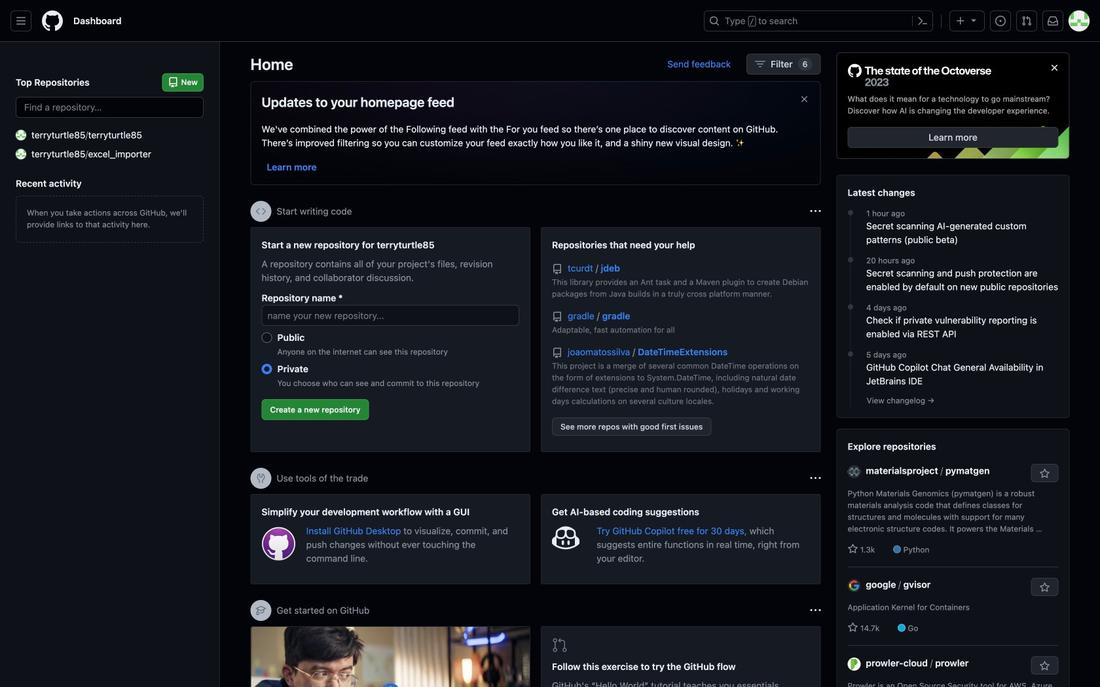 Task type: locate. For each thing, give the bounding box(es) containing it.
None radio
[[262, 364, 272, 375]]

0 vertical spatial star image
[[848, 544, 858, 555]]

star image up @prowler-cloud profile icon
[[848, 623, 858, 634]]

x image
[[799, 94, 810, 104]]

3 dot fill image from the top
[[846, 349, 856, 360]]

2 star this repository image from the top
[[1040, 662, 1050, 672]]

1 why am i seeing this? image from the top
[[811, 206, 821, 217]]

2 vertical spatial dot fill image
[[846, 349, 856, 360]]

1 horizontal spatial git pull request image
[[1022, 16, 1032, 26]]

close image
[[1050, 63, 1060, 73]]

0 vertical spatial dot fill image
[[846, 255, 856, 265]]

@prowler-cloud profile image
[[848, 658, 861, 671]]

2 why am i seeing this? image from the top
[[811, 606, 821, 616]]

0 vertical spatial git pull request image
[[1022, 16, 1032, 26]]

0 vertical spatial star this repository image
[[1040, 583, 1050, 594]]

dot fill image
[[846, 208, 856, 218]]

0 horizontal spatial git pull request image
[[552, 638, 568, 654]]

1 repo image from the top
[[552, 264, 563, 275]]

None radio
[[262, 333, 272, 343]]

0 vertical spatial why am i seeing this? image
[[811, 206, 821, 217]]

2 vertical spatial repo image
[[552, 348, 563, 359]]

1 vertical spatial star image
[[848, 623, 858, 634]]

dot fill image
[[846, 255, 856, 265], [846, 302, 856, 313], [846, 349, 856, 360]]

what is github? element
[[251, 627, 531, 688]]

1 star image from the top
[[848, 544, 858, 555]]

explore repositories navigation
[[837, 429, 1070, 688]]

plus image
[[956, 16, 966, 26]]

issue opened image
[[996, 16, 1006, 26]]

repo image
[[552, 264, 563, 275], [552, 312, 563, 323], [552, 348, 563, 359]]

0 vertical spatial repo image
[[552, 264, 563, 275]]

command palette image
[[918, 16, 928, 26]]

code image
[[256, 206, 266, 217]]

github logo image
[[848, 64, 992, 88]]

star image up @google profile icon
[[848, 544, 858, 555]]

why am i seeing this? image for repositories that need your help 'element'
[[811, 206, 821, 217]]

none radio inside start a new repository element
[[262, 364, 272, 375]]

git pull request image
[[1022, 16, 1032, 26], [552, 638, 568, 654]]

why am i seeing this? image
[[811, 206, 821, 217], [811, 606, 821, 616]]

1 vertical spatial dot fill image
[[846, 302, 856, 313]]

try the github flow element
[[541, 627, 821, 688]]

name your new repository... text field
[[262, 305, 519, 326]]

2 star image from the top
[[848, 623, 858, 634]]

1 vertical spatial repo image
[[552, 312, 563, 323]]

@google profile image
[[848, 580, 861, 593]]

1 vertical spatial star this repository image
[[1040, 662, 1050, 672]]

Top Repositories search field
[[16, 97, 204, 118]]

@materialsproject profile image
[[848, 466, 861, 479]]

star this repository image for @prowler-cloud profile icon
[[1040, 662, 1050, 672]]

star this repository image for @google profile icon
[[1040, 583, 1050, 594]]

1 vertical spatial why am i seeing this? image
[[811, 606, 821, 616]]

star image
[[848, 544, 858, 555], [848, 623, 858, 634]]

1 star this repository image from the top
[[1040, 583, 1050, 594]]

triangle down image
[[969, 15, 979, 25]]

star this repository image
[[1040, 583, 1050, 594], [1040, 662, 1050, 672]]

1 vertical spatial git pull request image
[[552, 638, 568, 654]]



Task type: describe. For each thing, give the bounding box(es) containing it.
excel_importer image
[[16, 149, 26, 160]]

Find a repository… text field
[[16, 97, 204, 118]]

explore element
[[837, 52, 1070, 688]]

tools image
[[256, 474, 266, 484]]

mortar board image
[[256, 606, 266, 616]]

star this repository image
[[1040, 469, 1050, 480]]

why am i seeing this? image for try the github flow element on the bottom of the page
[[811, 606, 821, 616]]

what is github? image
[[251, 628, 530, 688]]

repositories that need your help element
[[541, 227, 821, 453]]

simplify your development workflow with a gui element
[[251, 495, 531, 585]]

terryturtle85 image
[[16, 130, 26, 141]]

filter image
[[755, 59, 766, 69]]

start a new repository element
[[251, 227, 531, 453]]

3 repo image from the top
[[552, 348, 563, 359]]

star image for @google profile icon
[[848, 623, 858, 634]]

get ai-based coding suggestions element
[[541, 495, 821, 585]]

2 repo image from the top
[[552, 312, 563, 323]]

git pull request image inside try the github flow element
[[552, 638, 568, 654]]

homepage image
[[42, 10, 63, 31]]

why am i seeing this? image
[[811, 474, 821, 484]]

notifications image
[[1048, 16, 1059, 26]]

star image for @materialsproject profile icon
[[848, 544, 858, 555]]

github desktop image
[[262, 527, 296, 562]]

1 dot fill image from the top
[[846, 255, 856, 265]]

2 dot fill image from the top
[[846, 302, 856, 313]]

none radio inside start a new repository element
[[262, 333, 272, 343]]



Task type: vqa. For each thing, say whether or not it's contained in the screenshot.
"degit" link
no



